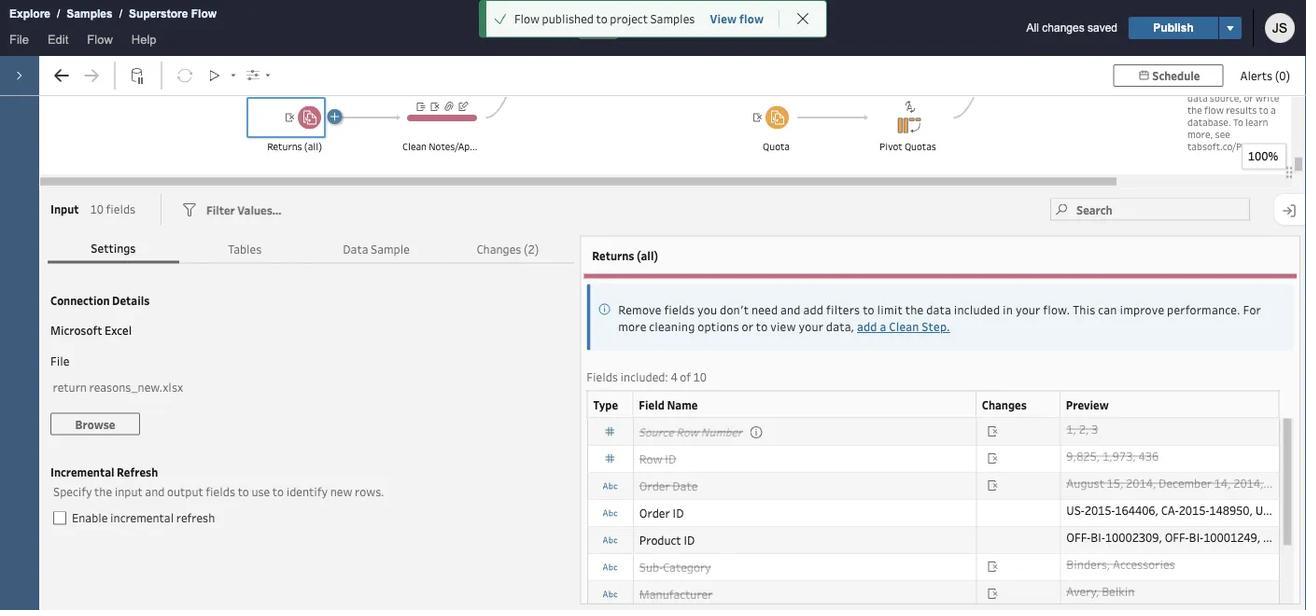 Task type: describe. For each thing, give the bounding box(es) containing it.
view flow link
[[709, 10, 765, 27]]

manufacturer
[[639, 587, 713, 602]]

to inside alert
[[597, 11, 608, 26]]

row containing off-bi-10002309, off-bi-10001249, tec-ac-1
[[587, 526, 1307, 554]]

rows.
[[355, 484, 385, 500]]

order for order id
[[639, 505, 670, 521]]

superstore flow link
[[128, 5, 218, 23]]

off-bi-10002309, off-bi-10001249, tec-ac-1
[[1067, 530, 1307, 545]]

1 off- from the left
[[1067, 530, 1091, 545]]

and for output
[[145, 484, 165, 500]]

1 vertical spatial returns
[[593, 248, 635, 263]]

included:
[[621, 370, 669, 385]]

explore
[[9, 7, 50, 20]]

file inside popup button
[[9, 32, 29, 46]]

you
[[698, 303, 718, 318]]

ca-
[[1161, 503, 1179, 518]]

write
[[1256, 91, 1280, 104]]

source,
[[1210, 91, 1243, 104]]

1 vertical spatial a
[[880, 320, 887, 335]]

sub-
[[639, 560, 663, 575]]

of
[[680, 370, 691, 385]]

and for add
[[781, 303, 801, 318]]

1,
[[1067, 421, 1077, 437]]

step.
[[922, 320, 951, 335]]

flow inside add an output step here to create an extract, published data source, or write the flow results to a database. to learn more, see tabsoft.co/prepsamp
[[1205, 103, 1225, 116]]

pivot quotas
[[880, 140, 937, 153]]

quotas
[[905, 140, 937, 153]]

view flow
[[710, 11, 764, 26]]

your inside this can improve performance. for more cleaning options or to view your data,
[[799, 320, 824, 335]]

explore / samples / superstore flow
[[9, 7, 217, 20]]

fields inside incremental refresh specify the input and output fields to use to identify new rows.
[[206, 484, 235, 500]]

row group containing 1, 2, 3
[[587, 418, 1307, 611]]

1 horizontal spatial returns (all)
[[593, 248, 659, 263]]

0 horizontal spatial samples
[[67, 7, 113, 20]]

2 / from the left
[[119, 7, 122, 20]]

order for order date
[[639, 478, 670, 494]]

row containing avery, belkin
[[587, 581, 1281, 609]]

product
[[639, 533, 681, 548]]

avery, belkin
[[1067, 584, 1135, 599]]

to left limit
[[863, 303, 875, 318]]

success image
[[494, 12, 507, 25]]

0 horizontal spatial flow
[[740, 11, 764, 26]]

cleaning
[[649, 320, 695, 335]]

9,825,
[[1067, 448, 1100, 464]]

changes for changes (2)
[[477, 242, 522, 257]]

options
[[698, 320, 740, 335]]

add an output step here to create an extract, published data source, or write the flow results to a database. to learn more, see tabsoft.co/prepsamp
[[1188, 55, 1282, 153]]

in
[[1003, 303, 1014, 318]]

input
[[50, 201, 79, 216]]

changes for changes
[[983, 398, 1027, 412]]

extract,
[[1188, 79, 1223, 92]]

more
[[619, 320, 647, 335]]

flow inside alert
[[515, 11, 540, 26]]

new
[[330, 484, 353, 500]]

connection
[[50, 293, 110, 308]]

accessories
[[1113, 557, 1175, 572]]

clean notes/approver
[[403, 140, 499, 153]]

belkin
[[1102, 584, 1135, 599]]

3 2015- from the left
[[1274, 503, 1304, 518]]

or inside this can improve performance. for more cleaning options or to view your data,
[[742, 320, 754, 335]]

1, 2, 3
[[1067, 421, 1098, 437]]

enable
[[72, 511, 108, 526]]

tables
[[228, 242, 262, 257]]

excel
[[105, 323, 132, 339]]

3
[[1092, 421, 1098, 437]]

publish button
[[1129, 17, 1219, 39]]

connection details
[[50, 293, 150, 308]]

2 2015- from the left
[[1179, 503, 1210, 518]]

output
[[1220, 55, 1252, 68]]

id for product id
[[683, 533, 695, 548]]

microsoft
[[50, 323, 102, 339]]

incremental refresh specify the input and output fields to use to identify new rows.
[[50, 465, 385, 500]]

product id
[[639, 533, 695, 548]]

specify
[[53, 484, 92, 500]]

1 / from the left
[[57, 7, 60, 20]]

alerts (0)
[[1241, 68, 1291, 83]]

to left use
[[238, 484, 249, 500]]

2 2014, from the left
[[1234, 476, 1264, 491]]

file button
[[0, 28, 38, 56]]

14,
[[1214, 476, 1231, 491]]

a inside add an output step here to create an extract, published data source, or write the flow results to a database. to learn more, see tabsoft.co/prepsamp
[[1271, 103, 1277, 116]]

0 horizontal spatial returns
[[267, 140, 302, 153]]

preview
[[1067, 398, 1110, 412]]

decemb
[[1266, 476, 1307, 491]]

436
[[1139, 448, 1159, 464]]

1 horizontal spatial the
[[906, 303, 924, 318]]

sample
[[371, 242, 410, 257]]

microsoft excel
[[50, 323, 132, 339]]

to inside this can improve performance. for more cleaning options or to view your data,
[[756, 320, 768, 335]]

learn
[[1246, 115, 1269, 128]]

4
[[671, 370, 678, 385]]

1 horizontal spatial row
[[677, 424, 699, 440]]

this can improve performance. for more cleaning options or to view your data,
[[619, 303, 1262, 335]]

grid containing 1, 2, 3
[[587, 391, 1307, 611]]

to right results
[[1260, 103, 1269, 116]]

1 horizontal spatial (all)
[[637, 248, 659, 263]]

1 horizontal spatial an
[[1252, 67, 1263, 80]]

return
[[53, 380, 87, 395]]

more,
[[1188, 128, 1214, 141]]

1 horizontal spatial superstore
[[627, 20, 700, 36]]

0 horizontal spatial an
[[1208, 55, 1218, 68]]

1 vertical spatial add
[[858, 320, 878, 335]]

js
[[1273, 21, 1288, 35]]

info image
[[598, 303, 611, 316]]

to
[[1234, 115, 1244, 128]]

can
[[1099, 303, 1118, 318]]

flow published to project samples
[[515, 11, 695, 26]]

(0)
[[1276, 68, 1291, 83]]

data,
[[827, 320, 855, 335]]

row containing 1, 2, 3
[[587, 418, 1281, 446]]

148950,
[[1210, 503, 1253, 518]]

included
[[954, 303, 1001, 318]]

identify
[[286, 484, 328, 500]]

settings
[[91, 241, 136, 256]]

10 fields
[[90, 202, 136, 217]]

august 15, 2014, december 14, 2014, decemb
[[1067, 476, 1307, 491]]

js button
[[1266, 13, 1296, 43]]

1 for 2015-
[[1304, 503, 1307, 518]]

0 horizontal spatial data
[[927, 303, 952, 318]]

performance.
[[1168, 303, 1241, 318]]

limit
[[878, 303, 903, 318]]

all
[[1027, 21, 1040, 34]]

schedule
[[1153, 68, 1201, 83]]

1 bi- from the left
[[1091, 530, 1105, 545]]

output
[[167, 484, 203, 500]]

15,
[[1107, 476, 1124, 491]]

source
[[639, 424, 674, 440]]

2,
[[1079, 421, 1089, 437]]

row id
[[639, 451, 676, 467]]



Task type: vqa. For each thing, say whether or not it's contained in the screenshot.


Task type: locate. For each thing, give the bounding box(es) containing it.
changes left (2) on the left of the page
[[477, 242, 522, 257]]

off- up binders,
[[1067, 530, 1091, 545]]

7 row from the top
[[587, 581, 1281, 609]]

flow
[[191, 7, 217, 20], [515, 11, 540, 26], [704, 20, 736, 36], [87, 32, 113, 46]]

bi- up binders,
[[1091, 530, 1105, 545]]

flow up see
[[1205, 103, 1225, 116]]

0 horizontal spatial published
[[542, 11, 594, 26]]

or left write
[[1245, 91, 1254, 104]]

2 horizontal spatial the
[[1188, 103, 1203, 116]]

fields
[[106, 202, 136, 217], [665, 303, 695, 318], [206, 484, 235, 500]]

2 horizontal spatial fields
[[665, 303, 695, 318]]

published inside add an output step here to create an extract, published data source, or write the flow results to a database. to learn more, see tabsoft.co/prepsamp
[[1225, 79, 1268, 92]]

10002309,
[[1105, 530, 1163, 545]]

0 horizontal spatial the
[[94, 484, 112, 500]]

/ up edit
[[57, 7, 60, 20]]

/
[[57, 7, 60, 20], [119, 7, 122, 20]]

/ right samples link
[[119, 7, 122, 20]]

see
[[1216, 128, 1231, 141]]

0 horizontal spatial row
[[639, 451, 662, 467]]

1 horizontal spatial 2014,
[[1234, 476, 1264, 491]]

2 vertical spatial id
[[683, 533, 695, 548]]

project
[[610, 11, 648, 26]]

1 vertical spatial row
[[639, 451, 662, 467]]

avery,
[[1067, 584, 1100, 599]]

0 horizontal spatial a
[[880, 320, 887, 335]]

2015- down the august
[[1085, 503, 1115, 518]]

to right "here"
[[1210, 67, 1220, 80]]

the up the add a clean step.
[[906, 303, 924, 318]]

1 vertical spatial the
[[906, 303, 924, 318]]

0 vertical spatial (all)
[[304, 140, 322, 153]]

file up return
[[50, 354, 69, 370]]

0 vertical spatial file
[[9, 32, 29, 46]]

help button
[[122, 28, 166, 56]]

row
[[677, 424, 699, 440], [639, 451, 662, 467]]

5 row from the top
[[587, 526, 1307, 554]]

0 vertical spatial row
[[677, 424, 699, 440]]

0 horizontal spatial fields
[[106, 202, 136, 217]]

fields right output in the bottom of the page
[[206, 484, 235, 500]]

0 horizontal spatial clean
[[403, 140, 427, 153]]

1 order from the top
[[639, 478, 670, 494]]

0 horizontal spatial 10
[[90, 202, 104, 217]]

changes
[[1043, 21, 1085, 34]]

1 horizontal spatial 2015-
[[1179, 503, 1210, 518]]

0 horizontal spatial superstore
[[129, 7, 188, 20]]

0 vertical spatial a
[[1271, 103, 1277, 116]]

row containing us-2015-164406, ca-2015-148950, us-2015-1
[[587, 499, 1307, 527]]

1 vertical spatial returns (all)
[[593, 248, 659, 263]]

saved
[[1088, 21, 1118, 34]]

1 horizontal spatial changes
[[983, 398, 1027, 412]]

id up category
[[683, 533, 695, 548]]

0 vertical spatial 1
[[1304, 503, 1307, 518]]

1 vertical spatial 10
[[694, 370, 707, 385]]

step
[[1254, 55, 1274, 68]]

return reasons_new.xlsx
[[53, 380, 183, 395]]

remove fields you don't need and add filters to limit the data included in your flow.
[[619, 303, 1073, 318]]

and up view
[[781, 303, 801, 318]]

1 horizontal spatial and
[[781, 303, 801, 318]]

alerts
[[1241, 68, 1273, 83]]

file down explore "link"
[[9, 32, 29, 46]]

2014, right 15,
[[1126, 476, 1156, 491]]

superstore up help
[[129, 7, 188, 20]]

august
[[1067, 476, 1105, 491]]

the inside incremental refresh specify the input and output fields to use to identify new rows.
[[94, 484, 112, 500]]

field
[[639, 398, 665, 412]]

clean left the notes/approver
[[403, 140, 427, 153]]

us-
[[1067, 503, 1085, 518], [1256, 503, 1274, 518]]

december
[[1159, 476, 1212, 491]]

refresh
[[117, 465, 158, 480]]

id
[[665, 451, 676, 467], [672, 505, 684, 521], [683, 533, 695, 548]]

bi- down us-2015-164406, ca-2015-148950, us-2015-1
[[1189, 530, 1204, 545]]

us-2015-164406, ca-2015-148950, us-2015-1
[[1067, 503, 1307, 518]]

a right the learn
[[1271, 103, 1277, 116]]

1 vertical spatial flow
[[1205, 103, 1225, 116]]

1 horizontal spatial returns
[[593, 248, 635, 263]]

1 2014, from the left
[[1126, 476, 1156, 491]]

1 horizontal spatial clean
[[890, 320, 920, 335]]

changes inside grid
[[983, 398, 1027, 412]]

1 vertical spatial data
[[927, 303, 952, 318]]

flow inside popup button
[[87, 32, 113, 46]]

0 horizontal spatial and
[[145, 484, 165, 500]]

changes
[[477, 242, 522, 257], [983, 398, 1027, 412]]

0 horizontal spatial or
[[742, 320, 754, 335]]

id for row id
[[665, 451, 676, 467]]

your right view
[[799, 320, 824, 335]]

filters
[[827, 303, 861, 318]]

fields for remove
[[665, 303, 695, 318]]

0 vertical spatial published
[[542, 11, 594, 26]]

us- down the august
[[1067, 503, 1085, 518]]

add right data,
[[858, 320, 878, 335]]

1 vertical spatial published
[[1225, 79, 1268, 92]]

all changes saved
[[1027, 21, 1118, 34]]

0 vertical spatial your
[[1016, 303, 1041, 318]]

2014, right 14,
[[1234, 476, 1264, 491]]

details
[[112, 293, 150, 308]]

1,973,
[[1103, 448, 1136, 464]]

grid
[[587, 391, 1307, 611]]

your right in
[[1016, 303, 1041, 318]]

returns
[[267, 140, 302, 153], [593, 248, 635, 263]]

and right input
[[145, 484, 165, 500]]

fields
[[587, 370, 618, 385]]

row containing binders, accessories
[[587, 554, 1281, 582]]

fields for 10
[[106, 202, 136, 217]]

1 horizontal spatial off-
[[1165, 530, 1189, 545]]

source row number
[[639, 424, 743, 440]]

and inside incremental refresh specify the input and output fields to use to identify new rows.
[[145, 484, 165, 500]]

published
[[542, 11, 594, 26], [1225, 79, 1268, 92]]

data up step.
[[927, 303, 952, 318]]

0 horizontal spatial 2015-
[[1085, 503, 1115, 518]]

1 us- from the left
[[1067, 503, 1085, 518]]

4 row from the top
[[587, 499, 1307, 527]]

2 bi- from the left
[[1189, 530, 1204, 545]]

2015- down 'august 15, 2014, december 14, 2014, decemb'
[[1179, 503, 1210, 518]]

data down "here"
[[1188, 91, 1208, 104]]

row
[[587, 418, 1281, 446], [587, 445, 1281, 473], [587, 472, 1307, 500], [587, 499, 1307, 527], [587, 526, 1307, 554], [587, 554, 1281, 582], [587, 581, 1281, 609]]

an right create
[[1252, 67, 1263, 80]]

the up 'more,'
[[1188, 103, 1203, 116]]

0 horizontal spatial us-
[[1067, 503, 1085, 518]]

1 vertical spatial (all)
[[637, 248, 659, 263]]

2015- down decemb
[[1274, 503, 1304, 518]]

0 vertical spatial or
[[1245, 91, 1254, 104]]

1 horizontal spatial flow
[[1205, 103, 1225, 116]]

id down date
[[672, 505, 684, 521]]

database.
[[1188, 115, 1232, 128]]

tec-
[[1263, 530, 1287, 545]]

changes (2)
[[477, 242, 539, 257]]

6 row from the top
[[587, 554, 1281, 582]]

file
[[9, 32, 29, 46], [50, 354, 69, 370]]

a down limit
[[880, 320, 887, 335]]

data inside add an output step here to create an extract, published data source, or write the flow results to a database. to learn more, see tabsoft.co/prepsamp
[[1188, 91, 1208, 104]]

0 vertical spatial fields
[[106, 202, 136, 217]]

1 horizontal spatial 10
[[694, 370, 707, 385]]

publish
[[1154, 21, 1194, 34]]

incremental
[[110, 511, 174, 526]]

0 horizontal spatial file
[[9, 32, 29, 46]]

1 vertical spatial id
[[672, 505, 684, 521]]

samples right project
[[651, 11, 695, 26]]

0 vertical spatial returns
[[267, 140, 302, 153]]

for
[[1244, 303, 1262, 318]]

samples link
[[66, 5, 114, 23]]

fields up cleaning
[[665, 303, 695, 318]]

row containing august 15, 2014, december 14, 2014, decemb
[[587, 472, 1307, 500]]

fields included: 4 of 10
[[587, 370, 707, 385]]

1 horizontal spatial published
[[1225, 79, 1268, 92]]

0 vertical spatial data
[[1188, 91, 1208, 104]]

0 horizontal spatial (all)
[[304, 140, 322, 153]]

data
[[1188, 91, 1208, 104], [927, 303, 952, 318]]

1 vertical spatial 1
[[1304, 530, 1307, 545]]

Search text field
[[1051, 199, 1251, 221]]

1 down decemb
[[1304, 503, 1307, 518]]

2 off- from the left
[[1165, 530, 1189, 545]]

flow right view
[[740, 11, 764, 26]]

add a clean step.
[[858, 320, 951, 335]]

view
[[771, 320, 797, 335]]

samples inside alert
[[651, 11, 695, 26]]

fields up settings
[[106, 202, 136, 217]]

schedule button
[[1114, 64, 1224, 87]]

1 horizontal spatial us-
[[1256, 503, 1274, 518]]

1 vertical spatial your
[[799, 320, 824, 335]]

view
[[710, 11, 737, 26]]

the left input
[[94, 484, 112, 500]]

id for order id
[[672, 505, 684, 521]]

notes/approver
[[429, 140, 499, 153]]

flow published to project samples alert
[[515, 10, 695, 28]]

0 horizontal spatial add
[[804, 303, 824, 318]]

10 right input
[[90, 202, 104, 217]]

1 vertical spatial changes
[[983, 398, 1027, 412]]

0 horizontal spatial 2014,
[[1126, 476, 1156, 491]]

0 horizontal spatial off-
[[1067, 530, 1091, 545]]

2 horizontal spatial 2015-
[[1274, 503, 1304, 518]]

2 vertical spatial the
[[94, 484, 112, 500]]

1 horizontal spatial samples
[[651, 11, 695, 26]]

1 horizontal spatial your
[[1016, 303, 1041, 318]]

don't
[[720, 303, 749, 318]]

row containing 9,825, 1,973, 436
[[587, 445, 1281, 473]]

samples up flow popup button
[[67, 7, 113, 20]]

2 vertical spatial fields
[[206, 484, 235, 500]]

clean
[[403, 140, 427, 153], [890, 320, 920, 335]]

or
[[1245, 91, 1254, 104], [742, 320, 754, 335]]

1
[[1304, 503, 1307, 518], [1304, 530, 1307, 545]]

an
[[1208, 55, 1218, 68], [1252, 67, 1263, 80]]

1 horizontal spatial fields
[[206, 484, 235, 500]]

0 horizontal spatial returns (all)
[[267, 140, 322, 153]]

type
[[593, 398, 618, 412]]

1 horizontal spatial add
[[858, 320, 878, 335]]

1 vertical spatial file
[[50, 354, 69, 370]]

0 horizontal spatial bi-
[[1091, 530, 1105, 545]]

help
[[132, 32, 157, 46]]

1 vertical spatial and
[[145, 484, 165, 500]]

an right add
[[1208, 55, 1218, 68]]

9,825, 1,973, 436
[[1067, 448, 1159, 464]]

0 vertical spatial returns (all)
[[267, 140, 322, 153]]

1 horizontal spatial or
[[1245, 91, 1254, 104]]

returns (all)
[[267, 140, 322, 153], [593, 248, 659, 263]]

10001249,
[[1204, 530, 1261, 545]]

1 2015- from the left
[[1085, 503, 1115, 518]]

1 vertical spatial clean
[[890, 320, 920, 335]]

2 us- from the left
[[1256, 503, 1274, 518]]

0 vertical spatial 10
[[90, 202, 104, 217]]

or down don't
[[742, 320, 754, 335]]

0 horizontal spatial /
[[57, 7, 60, 20]]

1 vertical spatial fields
[[665, 303, 695, 318]]

published inside alert
[[542, 11, 594, 26]]

remove
[[619, 303, 662, 318]]

0 vertical spatial id
[[665, 451, 676, 467]]

number
[[702, 424, 743, 440]]

3 row from the top
[[587, 472, 1307, 500]]

to down need
[[756, 320, 768, 335]]

superstore left view
[[627, 20, 700, 36]]

this
[[1073, 303, 1096, 318]]

row down source
[[639, 451, 662, 467]]

here
[[1188, 67, 1208, 80]]

0 horizontal spatial your
[[799, 320, 824, 335]]

changes left preview
[[983, 398, 1027, 412]]

or inside add an output step here to create an extract, published data source, or write the flow results to a database. to learn more, see tabsoft.co/prepsamp
[[1245, 91, 1254, 104]]

the
[[1188, 103, 1203, 116], [906, 303, 924, 318], [94, 484, 112, 500]]

binders,
[[1067, 557, 1111, 572]]

1 vertical spatial or
[[742, 320, 754, 335]]

0 vertical spatial order
[[639, 478, 670, 494]]

off- down ca-
[[1165, 530, 1189, 545]]

164406,
[[1115, 503, 1159, 518]]

1 row from the top
[[587, 418, 1281, 446]]

the inside add an output step here to create an extract, published data source, or write the flow results to a database. to learn more, see tabsoft.co/prepsamp
[[1188, 103, 1203, 116]]

0 vertical spatial flow
[[740, 11, 764, 26]]

to left project
[[597, 11, 608, 26]]

us- up tec-
[[1256, 503, 1274, 518]]

order down row id
[[639, 478, 670, 494]]

2 row from the top
[[587, 445, 1281, 473]]

1 vertical spatial order
[[639, 505, 670, 521]]

1 horizontal spatial /
[[119, 7, 122, 20]]

clean down limit
[[890, 320, 920, 335]]

order up the product
[[639, 505, 670, 521]]

2 order from the top
[[639, 505, 670, 521]]

add
[[1188, 55, 1206, 68]]

id up order date
[[665, 451, 676, 467]]

row group
[[587, 418, 1307, 611]]

data sample
[[343, 242, 410, 257]]

1 for ac-
[[1304, 530, 1307, 545]]

quota
[[763, 140, 790, 153]]

1 horizontal spatial a
[[1271, 103, 1277, 116]]

0 vertical spatial changes
[[477, 242, 522, 257]]

bi-
[[1091, 530, 1105, 545], [1189, 530, 1204, 545]]

add left filters
[[804, 303, 824, 318]]

row down name
[[677, 424, 699, 440]]

0 vertical spatial add
[[804, 303, 824, 318]]

(2)
[[524, 242, 539, 257]]

pivot
[[880, 140, 903, 153]]

10 right of
[[694, 370, 707, 385]]

0 vertical spatial clean
[[403, 140, 427, 153]]

to right use
[[273, 484, 284, 500]]

1 right tec-
[[1304, 530, 1307, 545]]

1 horizontal spatial bi-
[[1189, 530, 1204, 545]]

1 horizontal spatial data
[[1188, 91, 1208, 104]]

1 horizontal spatial file
[[50, 354, 69, 370]]

superstore flow
[[627, 20, 736, 36]]

0 vertical spatial the
[[1188, 103, 1203, 116]]



